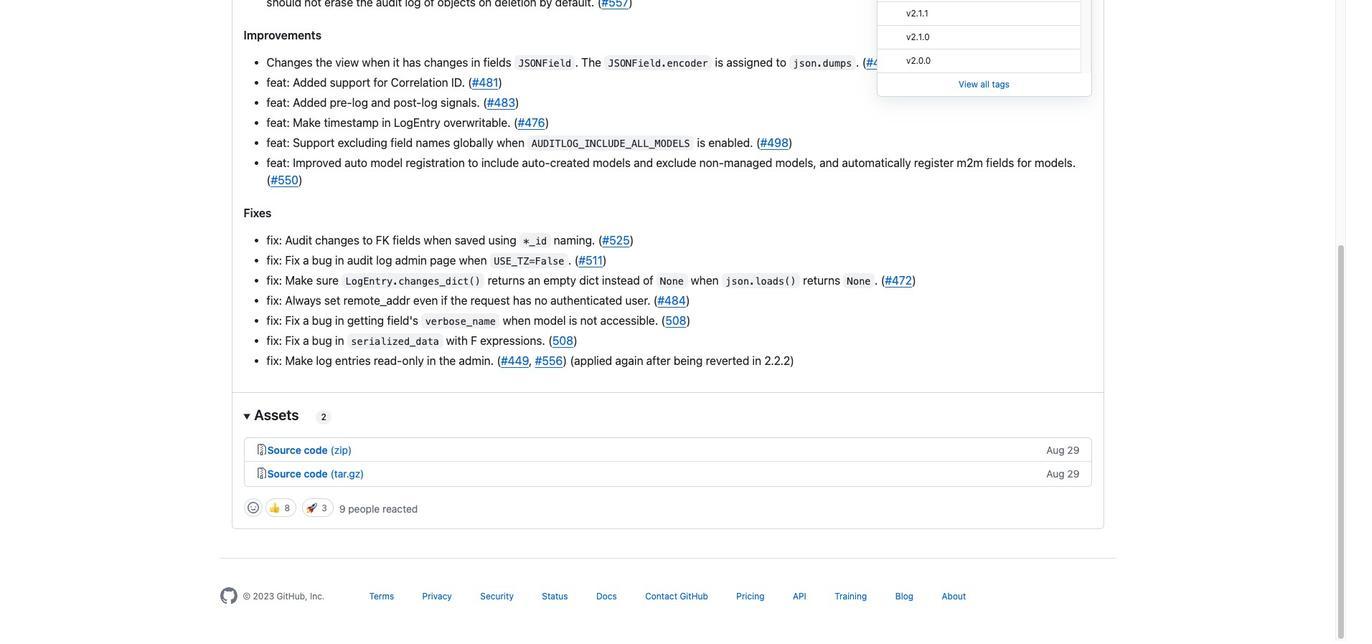 Task type: locate. For each thing, give the bounding box(es) containing it.
for left models.
[[1018, 156, 1032, 169]]

4 feat: from the top
[[267, 136, 290, 149]]

1 vertical spatial a
[[303, 314, 309, 327]]

fk
[[376, 234, 390, 247]]

2 horizontal spatial fields
[[987, 156, 1015, 169]]

#476
[[518, 116, 545, 129]]

dict
[[580, 274, 599, 287]]

0 vertical spatial make
[[293, 116, 321, 129]]

1 horizontal spatial 508
[[666, 314, 687, 327]]

add or remove reactions element
[[244, 499, 262, 517]]

1 horizontal spatial to
[[468, 156, 479, 169]]

1 horizontal spatial fields
[[484, 56, 512, 69]]

2 none from the left
[[848, 275, 871, 287]]

1 code from the top
[[304, 444, 328, 456]]

file zip image down assets
[[256, 444, 267, 455]]

api link
[[793, 591, 807, 602]]

of
[[643, 274, 654, 287]]

added left pre-
[[293, 96, 327, 109]]

when left json.loads()
[[691, 274, 719, 287]]

1 vertical spatial make
[[285, 274, 313, 287]]

0 vertical spatial is
[[715, 56, 724, 69]]

2 aug from the top
[[1047, 468, 1065, 480]]

1 vertical spatial has
[[513, 294, 532, 307]]

file zip image
[[256, 444, 267, 455], [256, 468, 267, 480]]

4 fix: from the top
[[267, 294, 282, 307]]

1 vertical spatial is
[[697, 136, 706, 149]]

0 horizontal spatial 508 link
[[553, 334, 574, 347]]

1 vertical spatial the
[[451, 294, 468, 307]]

returns right json.loads()
[[803, 274, 841, 287]]

0 vertical spatial 29
[[1068, 444, 1080, 456]]

#498 link
[[761, 136, 789, 149]]

#449
[[501, 354, 529, 367]]

model down no
[[534, 314, 566, 327]]

1 horizontal spatial for
[[1018, 156, 1032, 169]]

added down the changes
[[293, 76, 327, 89]]

training link
[[835, 591, 867, 602]]

1 horizontal spatial and
[[634, 156, 653, 169]]

fields right m2m
[[987, 156, 1015, 169]]

3
[[322, 503, 327, 514]]

none left #472
[[848, 275, 871, 287]]

.
[[575, 56, 579, 69], [856, 56, 860, 69], [569, 254, 572, 267], [875, 274, 878, 287]]

0 vertical spatial code
[[304, 444, 328, 456]]

feat: improved auto model registration to include auto-created models and exclude non-managed models, and automatically register m2m fields for models. (
[[267, 156, 1076, 186]]

changes
[[267, 56, 313, 69]]

0 horizontal spatial fields
[[393, 234, 421, 247]]

#511
[[579, 254, 603, 267]]

fix
[[285, 254, 300, 267], [285, 314, 300, 327], [285, 334, 300, 347]]

0 vertical spatial source
[[267, 444, 301, 456]]

. left the
[[575, 56, 579, 69]]

v2.0.0 link
[[878, 50, 1081, 73]]

0 horizontal spatial and
[[371, 96, 391, 109]]

. left #489
[[856, 56, 860, 69]]

2 added from the top
[[293, 96, 327, 109]]

1 vertical spatial fix
[[285, 314, 300, 327]]

1 29 from the top
[[1068, 444, 1080, 456]]

to right assigned
[[776, 56, 787, 69]]

after
[[647, 354, 671, 367]]

2 vertical spatial to
[[363, 234, 373, 247]]

changes up audit on the left top
[[315, 234, 360, 247]]

v2.1.0
[[906, 32, 930, 42]]

508 down #484
[[666, 314, 687, 327]]

privacy link
[[423, 591, 452, 602]]

github
[[680, 591, 709, 602]]

homepage image
[[220, 588, 237, 605]]

0 vertical spatial file zip image
[[256, 444, 267, 455]]

the down with
[[439, 354, 456, 367]]

improvements
[[244, 28, 322, 41]]

1 vertical spatial aug
[[1047, 468, 1065, 480]]

0 horizontal spatial has
[[403, 56, 421, 69]]

0 horizontal spatial for
[[374, 76, 388, 89]]

2 vertical spatial fields
[[393, 234, 421, 247]]

1 fix from the top
[[285, 254, 300, 267]]

1 vertical spatial changes
[[315, 234, 360, 247]]

)
[[499, 76, 503, 89], [515, 96, 520, 109], [545, 116, 549, 129], [789, 136, 793, 149], [299, 173, 303, 186], [630, 234, 634, 247], [603, 254, 607, 267], [912, 274, 917, 287], [686, 294, 690, 307], [687, 314, 691, 327], [574, 334, 578, 347], [563, 354, 567, 367]]

make
[[293, 116, 321, 129], [285, 274, 313, 287], [285, 354, 313, 367]]

0 horizontal spatial none
[[661, 275, 684, 287]]

code up source code (tar.gz)
[[304, 444, 328, 456]]

none up #484 link
[[661, 275, 684, 287]]

menu containing v2.1.1
[[878, 0, 1092, 73]]

changes up id.
[[424, 56, 468, 69]]

v2.1.1
[[906, 8, 928, 19]]

508 link down #484
[[666, 314, 687, 327]]

1 horizontal spatial is
[[697, 136, 706, 149]]

1 vertical spatial fields
[[987, 156, 1015, 169]]

(zip)
[[331, 444, 352, 456]]

when left it
[[362, 56, 390, 69]]

©
[[243, 591, 251, 602]]

being
[[674, 354, 703, 367]]

assets
[[254, 407, 299, 423]]

2023
[[253, 591, 274, 602]]

0 vertical spatial fields
[[484, 56, 512, 69]]

page
[[430, 254, 456, 267]]

0 vertical spatial 508
[[666, 314, 687, 327]]

automatically
[[842, 156, 912, 169]]

the left view
[[316, 56, 333, 69]]

0 horizontal spatial to
[[363, 234, 373, 247]]

and
[[371, 96, 391, 109], [634, 156, 653, 169], [820, 156, 839, 169]]

1 vertical spatial source
[[267, 468, 301, 480]]

5 feat: from the top
[[267, 156, 290, 169]]

exclude
[[656, 156, 697, 169]]

1 source from the top
[[267, 444, 301, 456]]

has left no
[[513, 294, 532, 307]]

returns
[[488, 274, 525, 287], [803, 274, 841, 287]]

source for source code (tar.gz)
[[267, 468, 301, 480]]

is left not
[[569, 314, 578, 327]]

1 a from the top
[[303, 254, 309, 267]]

fields up "#481" link
[[484, 56, 512, 69]]

0 vertical spatial has
[[403, 56, 421, 69]]

to down "globally"
[[468, 156, 479, 169]]

non-
[[700, 156, 724, 169]]

,
[[529, 354, 532, 367]]

1 aug 29 from the top
[[1047, 444, 1080, 456]]

for
[[374, 76, 388, 89], [1018, 156, 1032, 169]]

is up non-
[[697, 136, 706, 149]]

1 vertical spatial 508 link
[[553, 334, 574, 347]]

is inside fixes fix: audit changes to fk fields when saved using *_id naming. ( #525 ) fix: fix a bug in audit log admin page when use_tz=false . ( #511 ) fix: make sure logentry.changes_dict() returns an empty dict instead of none when json.loads() returns none . ( #472 ) fix: always set remote_addr even if the request has no authenticated user. ( #484 ) fix: fix a bug in getting field's verbose_name when model is not accessible. ( 508 ) fix: fix a bug in serialized_data with f expressions. ( 508 ) fix: make log entries read-only in the admin. ( #449 , #556 ) (applied again after being reverted in 2.2.2)
[[569, 314, 578, 327]]

make up support at the left
[[293, 116, 321, 129]]

view all tags link
[[959, 79, 1010, 90]]

2 file zip image from the top
[[256, 468, 267, 480]]

2 fix: from the top
[[267, 254, 282, 267]]

in up "#481" link
[[471, 56, 481, 69]]

508 up #556 link
[[553, 334, 574, 347]]

2 code from the top
[[304, 468, 328, 480]]

docs
[[597, 591, 617, 602]]

2 horizontal spatial to
[[776, 56, 787, 69]]

1 vertical spatial 508
[[553, 334, 574, 347]]

model down field
[[371, 156, 403, 169]]

#489 link
[[867, 56, 895, 69]]

to left fk at the top left of page
[[363, 234, 373, 247]]

0 vertical spatial a
[[303, 254, 309, 267]]

1 vertical spatial aug 29
[[1047, 468, 1080, 480]]

source
[[267, 444, 301, 456], [267, 468, 301, 480]]

again
[[616, 354, 644, 367]]

and inside changes the view when it has changes in fields jsonfield . the jsonfield.encoder is assigned to json.dumps . ( #489 feat: added support for correlation id. ( #481 ) feat: added pre-log and post-log signals. ( #483 ) feat: make timestamp in logentry overwritable. ( #476 ) feat: support excluding field names globally when auditlog_include_all_models is enabled. ( #498 )
[[371, 96, 391, 109]]

2 source from the top
[[267, 468, 301, 480]]

to
[[776, 56, 787, 69], [468, 156, 479, 169], [363, 234, 373, 247]]

for inside the feat: improved auto model registration to include auto-created models and exclude non-managed models, and automatically register m2m fields for models. (
[[1018, 156, 1032, 169]]

2 horizontal spatial is
[[715, 56, 724, 69]]

1 vertical spatial file zip image
[[256, 468, 267, 480]]

2 aug 29 from the top
[[1047, 468, 1080, 480]]

logentry.changes_dict()
[[346, 275, 481, 287]]

#481 link
[[472, 76, 499, 89]]

0 vertical spatial bug
[[312, 254, 332, 267]]

model inside the feat: improved auto model registration to include auto-created models and exclude non-managed models, and automatically register m2m fields for models. (
[[371, 156, 403, 169]]

remote_addr
[[344, 294, 410, 307]]

source down assets
[[267, 444, 301, 456]]

1 horizontal spatial model
[[534, 314, 566, 327]]

fields inside fixes fix: audit changes to fk fields when saved using *_id naming. ( #525 ) fix: fix a bug in audit log admin page when use_tz=false . ( #511 ) fix: make sure logentry.changes_dict() returns an empty dict instead of none when json.loads() returns none . ( #472 ) fix: always set remote_addr even if the request has no authenticated user. ( #484 ) fix: fix a bug in getting field's verbose_name when model is not accessible. ( 508 ) fix: fix a bug in serialized_data with f expressions. ( 508 ) fix: make log entries read-only in the admin. ( #449 , #556 ) (applied again after being reverted in 2.2.2)
[[393, 234, 421, 247]]

to inside fixes fix: audit changes to fk fields when saved using *_id naming. ( #525 ) fix: fix a bug in audit log admin page when use_tz=false . ( #511 ) fix: make sure logentry.changes_dict() returns an empty dict instead of none when json.loads() returns none . ( #472 ) fix: always set remote_addr even if the request has no authenticated user. ( #484 ) fix: fix a bug in getting field's verbose_name when model is not accessible. ( 508 ) fix: fix a bug in serialized_data with f expressions. ( 508 ) fix: make log entries read-only in the admin. ( #449 , #556 ) (applied again after being reverted in 2.2.2)
[[363, 234, 373, 247]]

0 vertical spatial for
[[374, 76, 388, 89]]

5 fix: from the top
[[267, 314, 282, 327]]

for right support
[[374, 76, 388, 89]]

make left entries
[[285, 354, 313, 367]]

fields up admin on the top
[[393, 234, 421, 247]]

1 none from the left
[[661, 275, 684, 287]]

about
[[942, 591, 967, 602]]

support
[[293, 136, 335, 149]]

has right it
[[403, 56, 421, 69]]

id.
[[452, 76, 465, 89]]

0 horizontal spatial changes
[[315, 234, 360, 247]]

reverted
[[706, 354, 750, 367]]

1 horizontal spatial returns
[[803, 274, 841, 287]]

source up 👍 8
[[267, 468, 301, 480]]

1 vertical spatial model
[[534, 314, 566, 327]]

menu
[[878, 0, 1092, 73]]

source for source code (zip)
[[267, 444, 301, 456]]

has inside fixes fix: audit changes to fk fields when saved using *_id naming. ( #525 ) fix: fix a bug in audit log admin page when use_tz=false . ( #511 ) fix: make sure logentry.changes_dict() returns an empty dict instead of none when json.loads() returns none . ( #472 ) fix: always set remote_addr even if the request has no authenticated user. ( #484 ) fix: fix a bug in getting field's verbose_name when model is not accessible. ( 508 ) fix: fix a bug in serialized_data with f expressions. ( 508 ) fix: make log entries read-only in the admin. ( #449 , #556 ) (applied again after being reverted in 2.2.2)
[[513, 294, 532, 307]]

view
[[336, 56, 359, 69]]

0 vertical spatial aug
[[1047, 444, 1065, 456]]

( inside the feat: improved auto model registration to include auto-created models and exclude non-managed models, and automatically register m2m fields for models. (
[[267, 173, 271, 186]]

fields
[[484, 56, 512, 69], [987, 156, 1015, 169], [393, 234, 421, 247]]

source code (tar.gz)
[[267, 468, 364, 480]]

log down correlation
[[422, 96, 438, 109]]

v2.1.1 link
[[878, 2, 1081, 26]]

1 horizontal spatial changes
[[424, 56, 468, 69]]

and right models, on the right of page
[[820, 156, 839, 169]]

for inside changes the view when it has changes in fields jsonfield . the jsonfield.encoder is assigned to json.dumps . ( #489 feat: added support for correlation id. ( #481 ) feat: added pre-log and post-log signals. ( #483 ) feat: make timestamp in logentry overwritable. ( #476 ) feat: support excluding field names globally when auditlog_include_all_models is enabled. ( #498 )
[[374, 76, 388, 89]]

view all tags
[[959, 79, 1010, 90]]

file zip image for source code (zip)
[[256, 444, 267, 455]]

created
[[550, 156, 590, 169]]

not
[[581, 314, 598, 327]]

fields inside changes the view when it has changes in fields jsonfield . the jsonfield.encoder is assigned to json.dumps . ( #489 feat: added support for correlation id. ( #481 ) feat: added pre-log and post-log signals. ( #483 ) feat: make timestamp in logentry overwritable. ( #476 ) feat: support excluding field names globally when auditlog_include_all_models is enabled. ( #498 )
[[484, 56, 512, 69]]

is left assigned
[[715, 56, 724, 69]]

#498
[[761, 136, 789, 149]]

0 vertical spatial to
[[776, 56, 787, 69]]

pricing link
[[737, 591, 765, 602]]

it
[[393, 56, 400, 69]]

naming.
[[554, 234, 595, 247]]

1 vertical spatial bug
[[312, 314, 332, 327]]

1 file zip image from the top
[[256, 444, 267, 455]]

0 vertical spatial 508 link
[[666, 314, 687, 327]]

no
[[535, 294, 548, 307]]

1 vertical spatial to
[[468, 156, 479, 169]]

aug for (zip)
[[1047, 444, 1065, 456]]

2 vertical spatial fix
[[285, 334, 300, 347]]

feat: inside the feat: improved auto model registration to include auto-created models and exclude non-managed models, and automatically register m2m fields for models. (
[[267, 156, 290, 169]]

508 link up #556 link
[[553, 334, 574, 347]]

blog
[[896, 591, 914, 602]]

and left the post-
[[371, 96, 391, 109]]

contact
[[645, 591, 678, 602]]

0 horizontal spatial returns
[[488, 274, 525, 287]]

2 29 from the top
[[1068, 468, 1080, 480]]

7 fix: from the top
[[267, 354, 282, 367]]

0 vertical spatial fix
[[285, 254, 300, 267]]

6 fix: from the top
[[267, 334, 282, 347]]

1 horizontal spatial none
[[848, 275, 871, 287]]

1 aug from the top
[[1047, 444, 1065, 456]]

0 vertical spatial the
[[316, 56, 333, 69]]

1 vertical spatial added
[[293, 96, 327, 109]]

#550
[[271, 173, 299, 186]]

feat:
[[267, 76, 290, 89], [267, 96, 290, 109], [267, 116, 290, 129], [267, 136, 290, 149], [267, 156, 290, 169]]

0 vertical spatial model
[[371, 156, 403, 169]]

make up always
[[285, 274, 313, 287]]

when up include
[[497, 136, 525, 149]]

log left entries
[[316, 354, 332, 367]]

0 horizontal spatial model
[[371, 156, 403, 169]]

0 vertical spatial added
[[293, 76, 327, 89]]

0 vertical spatial aug 29
[[1047, 444, 1080, 456]]

2 vertical spatial a
[[303, 334, 309, 347]]

the inside changes the view when it has changes in fields jsonfield . the jsonfield.encoder is assigned to json.dumps . ( #489 feat: added support for correlation id. ( #481 ) feat: added pre-log and post-log signals. ( #483 ) feat: make timestamp in logentry overwritable. ( #476 ) feat: support excluding field names globally when auditlog_include_all_models is enabled. ( #498 )
[[316, 56, 333, 69]]

1 vertical spatial code
[[304, 468, 328, 480]]

code down source code (zip)
[[304, 468, 328, 480]]

training
[[835, 591, 867, 602]]

include
[[482, 156, 519, 169]]

0 vertical spatial changes
[[424, 56, 468, 69]]

file zip image up add or remove reactions element
[[256, 468, 267, 480]]

2 vertical spatial bug
[[312, 334, 332, 347]]

2 vertical spatial the
[[439, 354, 456, 367]]

the right if
[[451, 294, 468, 307]]

returns up request
[[488, 274, 525, 287]]

and right models
[[634, 156, 653, 169]]

#525
[[603, 234, 630, 247]]

9 people reacted
[[339, 503, 418, 515]]

8
[[285, 503, 290, 514]]

(applied
[[570, 354, 613, 367]]

1 vertical spatial 29
[[1068, 468, 1080, 480]]

👍 8
[[269, 501, 290, 515]]

2 vertical spatial is
[[569, 314, 578, 327]]

to inside changes the view when it has changes in fields jsonfield . the jsonfield.encoder is assigned to json.dumps . ( #489 feat: added support for correlation id. ( #481 ) feat: added pre-log and post-log signals. ( #483 ) feat: make timestamp in logentry overwritable. ( #476 ) feat: support excluding field names globally when auditlog_include_all_models is enabled. ( #498 )
[[776, 56, 787, 69]]

only
[[402, 354, 424, 367]]

1 horizontal spatial 508 link
[[666, 314, 687, 327]]

#556 link
[[535, 354, 563, 367]]

0 horizontal spatial 508
[[553, 334, 574, 347]]

1 vertical spatial for
[[1018, 156, 1032, 169]]

security link
[[480, 591, 514, 602]]

fields inside the feat: improved auto model registration to include auto-created models and exclude non-managed models, and automatically register m2m fields for models. (
[[987, 156, 1015, 169]]

0 horizontal spatial is
[[569, 314, 578, 327]]

1 horizontal spatial has
[[513, 294, 532, 307]]



Task type: vqa. For each thing, say whether or not it's contained in the screenshot.


Task type: describe. For each thing, give the bounding box(es) containing it.
use_tz=false
[[494, 255, 565, 267]]

request
[[471, 294, 510, 307]]

. left #472
[[875, 274, 878, 287]]

user.
[[626, 294, 651, 307]]

m2m
[[957, 156, 984, 169]]

(tar.gz)
[[331, 468, 364, 480]]

when down saved
[[459, 254, 487, 267]]

docs link
[[597, 591, 617, 602]]

sure
[[316, 274, 339, 287]]

aug 29 for source code (tar.gz)
[[1047, 468, 1080, 480]]

changes inside fixes fix: audit changes to fk fields when saved using *_id naming. ( #525 ) fix: fix a bug in audit log admin page when use_tz=false . ( #511 ) fix: make sure logentry.changes_dict() returns an empty dict instead of none when json.loads() returns none . ( #472 ) fix: always set remote_addr even if the request has no authenticated user. ( #484 ) fix: fix a bug in getting field's verbose_name when model is not accessible. ( 508 ) fix: fix a bug in serialized_data with f expressions. ( 508 ) fix: make log entries read-only in the admin. ( #449 , #556 ) (applied again after being reverted in 2.2.2)
[[315, 234, 360, 247]]

file zip image for source code (tar.gz)
[[256, 468, 267, 480]]

#476 link
[[518, 116, 545, 129]]

in left 2.2.2)
[[753, 354, 762, 367]]

1 returns from the left
[[488, 274, 525, 287]]

with
[[446, 334, 468, 347]]

log up timestamp
[[352, 96, 368, 109]]

3 feat: from the top
[[267, 116, 290, 129]]

admin
[[395, 254, 427, 267]]

support
[[330, 76, 371, 89]]

all
[[981, 79, 990, 90]]

in left audit on the left top
[[335, 254, 344, 267]]

👍
[[269, 501, 280, 515]]

3 bug from the top
[[312, 334, 332, 347]]

in down set
[[335, 314, 344, 327]]

people
[[348, 503, 380, 515]]

#489
[[867, 56, 895, 69]]

1 feat: from the top
[[267, 76, 290, 89]]

names
[[416, 136, 450, 149]]

terms
[[369, 591, 394, 602]]

29 for (zip)
[[1068, 444, 1080, 456]]

set
[[324, 294, 341, 307]]

signals.
[[441, 96, 480, 109]]

2 fix from the top
[[285, 314, 300, 327]]

audit
[[347, 254, 373, 267]]

*_id
[[524, 235, 547, 247]]

assigned
[[727, 56, 773, 69]]

post-
[[394, 96, 422, 109]]

#550 link
[[271, 173, 299, 186]]

code for (zip)
[[304, 444, 328, 456]]

in up field
[[382, 116, 391, 129]]

2 returns from the left
[[803, 274, 841, 287]]

#484
[[658, 294, 686, 307]]

2 a from the top
[[303, 314, 309, 327]]

contact github link
[[645, 591, 709, 602]]

© 2023 github, inc.
[[243, 591, 325, 602]]

timestamp
[[324, 116, 379, 129]]

when up expressions.
[[503, 314, 531, 327]]

1 added from the top
[[293, 76, 327, 89]]

2 bug from the top
[[312, 314, 332, 327]]

when up 'page'
[[424, 234, 452, 247]]

expressions.
[[480, 334, 546, 347]]

the
[[582, 56, 602, 69]]

#472
[[885, 274, 912, 287]]

model inside fixes fix: audit changes to fk fields when saved using *_id naming. ( #525 ) fix: fix a bug in audit log admin page when use_tz=false . ( #511 ) fix: make sure logentry.changes_dict() returns an empty dict instead of none when json.loads() returns none . ( #472 ) fix: always set remote_addr even if the request has no authenticated user. ( #484 ) fix: fix a bug in getting field's verbose_name when model is not accessible. ( 508 ) fix: fix a bug in serialized_data with f expressions. ( 508 ) fix: make log entries read-only in the admin. ( #449 , #556 ) (applied again after being reverted in 2.2.2)
[[534, 314, 566, 327]]

#550 )
[[271, 173, 303, 186]]

2
[[321, 412, 327, 422]]

entries
[[335, 354, 371, 367]]

aug for (tar.gz)
[[1047, 468, 1065, 480]]

overwritable.
[[444, 116, 511, 129]]

2 feat: from the top
[[267, 96, 290, 109]]

v2.1.0 link
[[878, 26, 1081, 50]]

3 a from the top
[[303, 334, 309, 347]]

fixes
[[244, 206, 272, 219]]

🚀 3
[[306, 501, 327, 515]]

status
[[542, 591, 568, 602]]

contact github
[[645, 591, 709, 602]]

. down the naming.
[[569, 254, 572, 267]]

admin.
[[459, 354, 494, 367]]

auditlog_include_all_models
[[532, 137, 690, 149]]

inc.
[[310, 591, 325, 602]]

🚀
[[306, 501, 317, 515]]

1 fix: from the top
[[267, 234, 282, 247]]

pre-
[[330, 96, 352, 109]]

add or remove reactions image
[[247, 502, 259, 514]]

in right only
[[427, 354, 436, 367]]

field
[[391, 136, 413, 149]]

2.2.2)
[[765, 354, 795, 367]]

models,
[[776, 156, 817, 169]]

verbose_name
[[425, 316, 496, 327]]

2 horizontal spatial and
[[820, 156, 839, 169]]

reacted
[[383, 503, 418, 515]]

#483
[[487, 96, 515, 109]]

in up entries
[[335, 334, 344, 347]]

blog link
[[896, 591, 914, 602]]

508 link for with f expressions. (
[[553, 334, 574, 347]]

make inside changes the view when it has changes in fields jsonfield . the jsonfield.encoder is assigned to json.dumps . ( #489 feat: added support for correlation id. ( #481 ) feat: added pre-log and post-log signals. ( #483 ) feat: make timestamp in logentry overwritable. ( #476 ) feat: support excluding field names globally when auditlog_include_all_models is enabled. ( #498 )
[[293, 116, 321, 129]]

3 fix from the top
[[285, 334, 300, 347]]

field's
[[387, 314, 419, 327]]

changes inside changes the view when it has changes in fields jsonfield . the jsonfield.encoder is assigned to json.dumps . ( #489 feat: added support for correlation id. ( #481 ) feat: added pre-log and post-log signals. ( #483 ) feat: make timestamp in logentry overwritable. ( #476 ) feat: support excluding field names globally when auditlog_include_all_models is enabled. ( #498 )
[[424, 56, 468, 69]]

source code (zip)
[[267, 444, 352, 456]]

auto-
[[522, 156, 550, 169]]

auto
[[345, 156, 368, 169]]

privacy
[[423, 591, 452, 602]]

status link
[[542, 591, 568, 602]]

3 fix: from the top
[[267, 274, 282, 287]]

f
[[471, 334, 477, 347]]

9
[[339, 503, 346, 515]]

29 for (tar.gz)
[[1068, 468, 1080, 480]]

1 bug from the top
[[312, 254, 332, 267]]

aug 29 for source code (zip)
[[1047, 444, 1080, 456]]

register
[[914, 156, 954, 169]]

has inside changes the view when it has changes in fields jsonfield . the jsonfield.encoder is assigned to json.dumps . ( #489 feat: added support for correlation id. ( #481 ) feat: added pre-log and post-log signals. ( #483 ) feat: make timestamp in logentry overwritable. ( #476 ) feat: support excluding field names globally when auditlog_include_all_models is enabled. ( #498 )
[[403, 56, 421, 69]]

serialized_data
[[351, 336, 439, 347]]

an
[[528, 274, 541, 287]]

508 link for when model is not accessible. (
[[666, 314, 687, 327]]

correlation
[[391, 76, 449, 89]]

to inside the feat: improved auto model registration to include auto-created models and exclude non-managed models, and automatically register m2m fields for models. (
[[468, 156, 479, 169]]

authenticated
[[551, 294, 623, 307]]

audit
[[285, 234, 312, 247]]

log down fk at the top left of page
[[376, 254, 392, 267]]

if
[[441, 294, 448, 307]]

2 vertical spatial make
[[285, 354, 313, 367]]

code for (tar.gz)
[[304, 468, 328, 480]]

models
[[593, 156, 631, 169]]

enabled.
[[709, 136, 754, 149]]

globally
[[453, 136, 494, 149]]

api
[[793, 591, 807, 602]]



